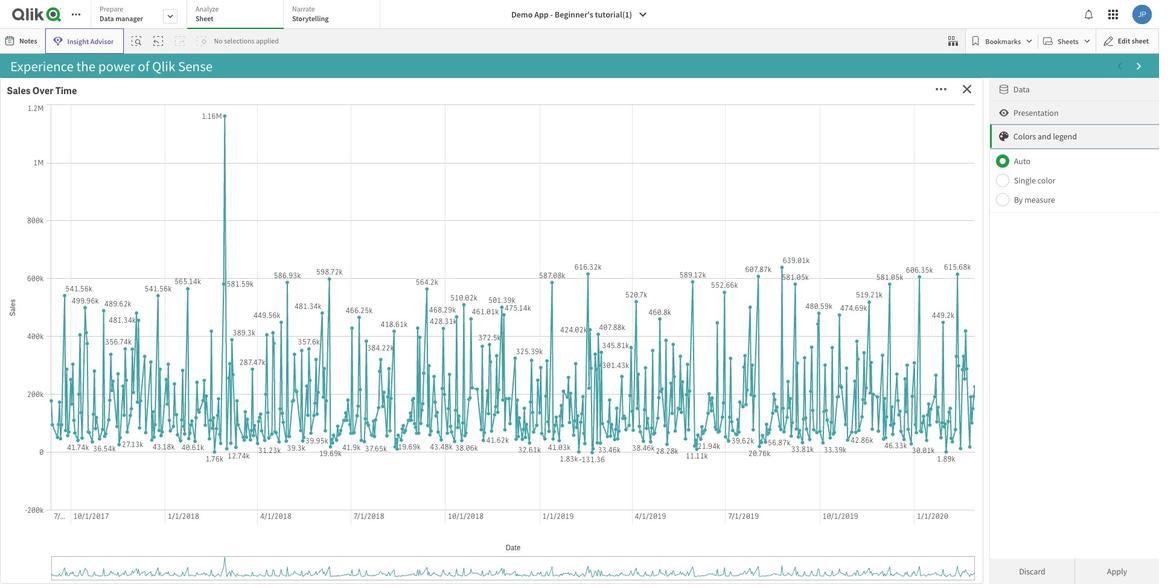 Task type: locate. For each thing, give the bounding box(es) containing it.
prepare
[[100, 4, 123, 13]]

sheet right edit
[[1132, 36, 1150, 45]]

0 vertical spatial and
[[338, 105, 370, 130]]

analyze
[[196, 4, 219, 13]]

in
[[176, 324, 191, 349]]

data
[[100, 14, 114, 23], [1014, 84, 1030, 95]]

on
[[66, 324, 88, 349]]

region up japan
[[601, 218, 626, 228]]

john
[[588, 455, 604, 464]]

line
[[760, 299, 779, 311]]

1 horizontal spatial data
[[1014, 84, 1030, 95]]

insight advisor button
[[45, 28, 124, 54]]

sales left by
[[685, 299, 709, 311]]

region right per
[[1016, 299, 1046, 311]]

0 horizontal spatial your
[[415, 525, 457, 553]]

data inside prepare data manager
[[100, 14, 114, 23]]

lets
[[159, 105, 190, 130]]

presentation
[[1014, 108, 1059, 118]]

changes
[[256, 351, 327, 377]]

james peterson image
[[1133, 5, 1153, 24]]

1 horizontal spatial region
[[1016, 299, 1046, 311]]

tab list
[[91, 0, 385, 30]]

1 horizontal spatial sales
[[685, 299, 709, 311]]

data...as
[[171, 132, 242, 157]]

one
[[195, 324, 227, 349]]

you up 'data...as'
[[194, 105, 225, 130]]

of
[[230, 324, 247, 349]]

selections
[[224, 36, 255, 45], [461, 525, 558, 553]]

next sheet: product details image
[[1135, 62, 1145, 71]]

analyze sheet
[[196, 4, 219, 23]]

2 vertical spatial and
[[384, 324, 416, 349]]

smart search image
[[132, 36, 142, 46]]

and inside click on a value(s) in one of these list boxes and see how the data changes
[[384, 324, 416, 349]]

nordic
[[588, 277, 610, 286]]

how
[[453, 324, 490, 349]]

data down prepare
[[100, 14, 114, 23]]

color
[[1038, 175, 1056, 186]]

2 horizontal spatial and
[[1038, 131, 1052, 142]]

sheet inside button
[[1132, 36, 1150, 45]]

region
[[601, 218, 626, 228], [1016, 299, 1046, 311]]

insight
[[67, 37, 89, 46]]

see
[[376, 525, 411, 553]]

data up the presentation at the right of the page
[[1014, 84, 1030, 95]]

narrate storytelling
[[292, 4, 329, 23]]

sheet right to
[[746, 525, 798, 553]]

app
[[535, 9, 549, 20]]

1 horizontal spatial your
[[522, 105, 560, 130]]

application
[[5, 83, 577, 496]]

1 vertical spatial your
[[415, 525, 457, 553]]

time
[[55, 85, 77, 97]]

next: see your selections carry from sheet to sheet application
[[0, 0, 1160, 585], [5, 501, 1154, 579]]

sales by product line application
[[678, 292, 962, 496]]

edit sheet button
[[1096, 28, 1160, 54]]

and left see
[[384, 324, 416, 349]]

explore
[[374, 105, 436, 130]]

your
[[522, 105, 560, 130], [415, 525, 457, 553]]

sales inside "application"
[[685, 299, 709, 311]]

1 horizontal spatial selections
[[461, 525, 558, 553]]

0 vertical spatial region
[[601, 218, 626, 228]]

exploration menu region
[[991, 78, 1160, 585]]

demo app - beginner's tutorial(1)
[[512, 9, 632, 20]]

and inside exploration menu region
[[1038, 131, 1052, 142]]

selections tool image
[[949, 36, 959, 46]]

sales left per
[[974, 299, 997, 311]]

1 horizontal spatial and
[[384, 324, 416, 349]]

0 horizontal spatial and
[[338, 105, 370, 130]]

your right all
[[522, 105, 560, 130]]

data
[[525, 324, 562, 349]]

discard
[[1020, 567, 1046, 577]]

by
[[711, 299, 721, 311]]

click
[[373, 132, 412, 157]]

year
[[601, 93, 617, 103]]

and right colors
[[1038, 131, 1052, 142]]

tab list containing prepare
[[91, 0, 385, 30]]

your inside only qlik sense lets you freely search and explore across all your data...as fast as you can click
[[522, 105, 560, 130]]

0 vertical spatial data
[[100, 14, 114, 23]]

2019
[[640, 152, 658, 161]]

dennis
[[588, 437, 610, 447]]

0 vertical spatial you
[[194, 105, 225, 130]]

sales left over
[[7, 85, 30, 97]]

amanda
[[588, 367, 615, 377]]

only qlik sense lets you freely search and explore across all your data...as fast as you can click
[[23, 105, 560, 157]]

apply
[[1108, 567, 1128, 577]]

and up can
[[338, 105, 370, 130]]

2 horizontal spatial sheet
[[1132, 36, 1150, 45]]

spain
[[588, 294, 606, 304]]

manager
[[115, 14, 143, 23]]

you right as
[[304, 132, 335, 157]]

0 vertical spatial your
[[522, 105, 560, 130]]

over
[[32, 85, 53, 97]]

0 vertical spatial selections
[[224, 36, 255, 45]]

carolyn halmon
[[588, 402, 639, 412]]

0 horizontal spatial data
[[100, 14, 114, 23]]

colors
[[1014, 131, 1037, 142]]

david laychak optional. 4 of 19 row
[[583, 416, 667, 433]]

narrate
[[292, 4, 315, 13]]

johnson
[[612, 437, 640, 447]]

application containing only qlik sense lets you freely search and explore across all your data...as fast as you can click
[[5, 83, 577, 496]]

your right "see"
[[415, 525, 457, 553]]

insight advisor
[[67, 37, 114, 46]]

no selections applied
[[214, 36, 279, 45]]

you
[[194, 105, 225, 130], [304, 132, 335, 157]]

gibson
[[612, 384, 635, 394]]

1 vertical spatial region
[[1016, 299, 1046, 311]]

click
[[21, 324, 63, 349]]

1 vertical spatial selections
[[461, 525, 558, 553]]

1 horizontal spatial you
[[304, 132, 335, 157]]

notes
[[19, 36, 37, 45]]

sales inside application
[[974, 299, 997, 311]]

1 vertical spatial data
[[1014, 84, 1030, 95]]

john davis optional. 6 of 19 row
[[583, 451, 667, 468]]

only
[[23, 105, 62, 130]]

value(s)
[[106, 324, 172, 349]]

sheets
[[1058, 37, 1079, 46]]

2 horizontal spatial sales
[[974, 299, 997, 311]]

bookmarks
[[986, 37, 1022, 46]]

demo
[[512, 9, 533, 20]]

apply button
[[1075, 559, 1160, 585]]

sheet left to
[[665, 525, 717, 553]]

brenda gibson
[[588, 384, 635, 394]]

data inside exploration menu region
[[1014, 84, 1030, 95]]

1 horizontal spatial sheet
[[746, 525, 798, 553]]

as
[[281, 132, 300, 157]]

next: see your selections carry from sheet to sheet button
[[13, 502, 1146, 576]]

1 vertical spatial and
[[1038, 131, 1052, 142]]

0 horizontal spatial sales
[[7, 85, 30, 97]]



Task type: vqa. For each thing, say whether or not it's contained in the screenshot.
Over
yes



Task type: describe. For each thing, give the bounding box(es) containing it.
manager
[[601, 343, 632, 353]]

dennis johnson
[[588, 437, 640, 447]]

0 horizontal spatial you
[[194, 105, 225, 130]]

edit
[[1119, 36, 1131, 45]]

applied
[[256, 36, 279, 45]]

tutorial(1)
[[595, 9, 632, 20]]

sales for sales per region
[[974, 299, 997, 311]]

dennis johnson optional. 5 of 19 row
[[583, 433, 667, 451]]

-
[[551, 9, 553, 20]]

amanda honda
[[588, 367, 637, 377]]

uk
[[588, 312, 598, 322]]

kathy
[[588, 490, 607, 499]]

uk optional. 5 of 7 row
[[583, 308, 667, 326]]

sheet
[[196, 14, 214, 23]]

the
[[494, 324, 521, 349]]

by
[[1015, 195, 1024, 205]]

qlik
[[66, 105, 100, 130]]

notes button
[[2, 31, 42, 51]]

legend
[[1054, 131, 1078, 142]]

auto
[[1015, 156, 1031, 167]]

prepare data manager
[[100, 4, 143, 23]]

advisor
[[90, 37, 114, 46]]

single color
[[1015, 175, 1056, 186]]

sales over time
[[7, 85, 77, 97]]

across
[[440, 105, 496, 130]]

colors and legend
[[1014, 131, 1078, 142]]

sales for sales over time
[[7, 85, 30, 97]]

see
[[420, 324, 449, 349]]

can
[[339, 132, 369, 157]]

discard button
[[991, 559, 1075, 585]]

boxes
[[331, 324, 381, 349]]

next: see your selections carry from sheet to sheet
[[321, 525, 798, 553]]

sales for sales by product line
[[685, 299, 709, 311]]

2019 optional. 3 of 5 row
[[583, 148, 673, 166]]

davis
[[606, 455, 623, 464]]

sheets button
[[1041, 31, 1094, 51]]

laychak
[[608, 420, 634, 429]]

carolyn halmon optional. 3 of 19 row
[[583, 398, 667, 416]]

1 vertical spatial you
[[304, 132, 335, 157]]

region inside application
[[1016, 299, 1046, 311]]

0 horizontal spatial sheet
[[665, 525, 717, 553]]

0 horizontal spatial region
[[601, 218, 626, 228]]

halmon
[[614, 402, 639, 412]]

selections inside next: see your selections carry from sheet to sheet button
[[461, 525, 558, 553]]

clinton
[[608, 490, 631, 499]]

these
[[251, 324, 298, 349]]

david
[[588, 420, 606, 429]]

sales by product line
[[685, 299, 779, 311]]

bookmarks button
[[969, 31, 1036, 51]]

fast
[[246, 132, 277, 157]]

and inside only qlik sense lets you freely search and explore across all your data...as fast as you can click
[[338, 105, 370, 130]]

sense
[[104, 105, 155, 130]]

to
[[721, 525, 742, 553]]

brenda gibson optional. 2 of 19 row
[[583, 381, 667, 398]]

edit sheet
[[1119, 36, 1150, 45]]

all
[[499, 105, 518, 130]]

sales per region application
[[967, 292, 1154, 496]]

david laychak
[[588, 420, 634, 429]]

kathy clinton
[[588, 490, 631, 499]]

storytelling
[[292, 14, 329, 23]]

honda
[[616, 367, 637, 377]]

next:
[[321, 525, 372, 553]]

0 horizontal spatial selections
[[224, 36, 255, 45]]

single
[[1015, 175, 1037, 186]]

demo app - beginner's tutorial(1) button
[[504, 5, 655, 24]]

list
[[302, 324, 327, 349]]

carry
[[562, 525, 610, 553]]

brenda
[[588, 384, 611, 394]]

measure
[[1025, 195, 1056, 205]]

a
[[92, 324, 102, 349]]

your inside button
[[415, 525, 457, 553]]

amanda honda optional. 1 of 19 row
[[583, 363, 667, 381]]

from
[[614, 525, 660, 553]]

nordic optional. 3 of 7 row
[[583, 273, 667, 291]]

japan
[[588, 259, 608, 269]]

freely
[[228, 105, 275, 130]]

no
[[214, 36, 223, 45]]

by measure
[[1015, 195, 1056, 205]]

click on a value(s) in one of these list boxes and see how the data changes
[[21, 324, 562, 377]]

step back image
[[154, 36, 163, 46]]

search
[[278, 105, 334, 130]]

sales per region
[[974, 299, 1046, 311]]

john davis
[[588, 455, 623, 464]]



